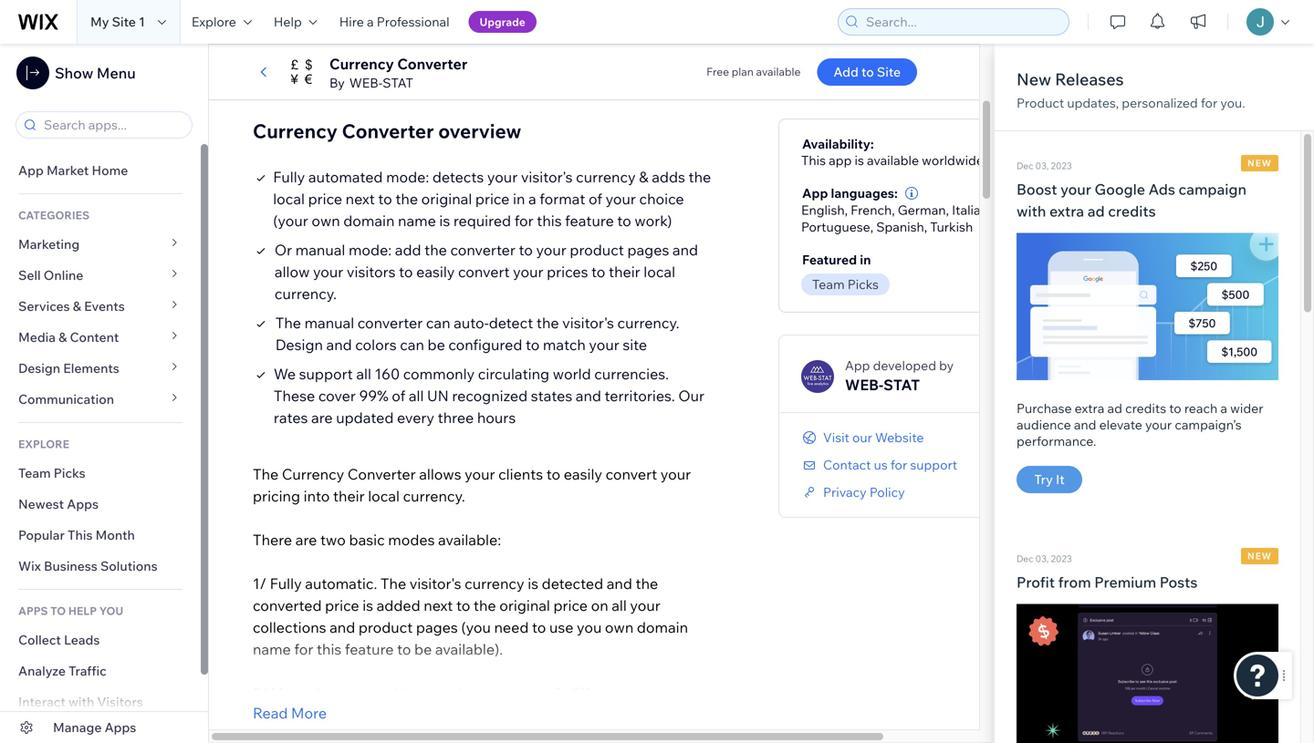 Task type: vqa. For each thing, say whether or not it's contained in the screenshot.
Quick Access
no



Task type: describe. For each thing, give the bounding box(es) containing it.
all inside the currency converter allows your clients to easily convert your pricing into their local currency. there are two basic modes available: 1/ fully automatic. the visitor's currency is detected and the converted price is added next to the original price on all your collections and product pages (you need to use you own domain name for this feature to be available). 2/ manual converter. you can choose among 5 different converter styles, customize them to match the look and feel of your site, and add them to your pages . your visitors can then easily con
[[612, 597, 627, 615]]

visit our website link
[[801, 430, 924, 446]]

leads
[[64, 633, 100, 649]]

languages:
[[831, 185, 898, 201]]

own inside fully automated mode: detects your visitor's currency & adds the local price next to the original price in a format of your choice (your own domain name is required for this feature to work)
[[312, 212, 340, 230]]

1 vertical spatial 1
[[782, 48, 789, 65]]

communication
[[18, 392, 117, 408]]

by
[[330, 75, 345, 91]]

be inside the manual converter can auto-detect the visitor's currency. design and colors can be configured to match your site
[[428, 336, 445, 354]]

featured
[[802, 252, 857, 268]]

design elements link
[[0, 353, 201, 384]]

app market home
[[18, 162, 128, 178]]

your up prices on the left top of page
[[536, 241, 567, 259]]

feel
[[562, 706, 587, 725]]

online
[[44, 267, 83, 283]]

on
[[591, 597, 608, 615]]

sidebar element
[[0, 44, 209, 744]]

0 horizontal spatial plan
[[379, 31, 401, 45]]

you
[[577, 619, 602, 637]]

is left detected
[[528, 575, 539, 593]]

personalized
[[1122, 95, 1198, 111]]

currency inside fully automated mode: detects your visitor's currency & adds the local price next to the original price in a format of your choice (your own domain name is required for this feature to work)
[[576, 168, 636, 186]]

160
[[375, 365, 400, 383]]

0 horizontal spatial them
[[282, 728, 318, 744]]

your right allow
[[313, 263, 343, 281]]

privacy policy
[[823, 485, 905, 501]]

featured in team picks
[[802, 252, 879, 292]]

visitor's inside the manual converter can auto-detect the visitor's currency. design and colors can be configured to match your site
[[562, 314, 614, 332]]

developed
[[873, 358, 936, 374]]

0 vertical spatial team picks link
[[801, 274, 895, 296]]

converter inside the manual converter can auto-detect the visitor's currency. design and colors can be configured to match your site
[[358, 314, 423, 332]]

is inside fully automated mode: detects your visitor's currency & adds the local price next to the original price in a format of your choice (your own domain name is required for this feature to work)
[[439, 212, 450, 230]]

visitors inside the currency converter allows your clients to easily convert your pricing into their local currency. there are two basic modes available: 1/ fully automatic. the visitor's currency is detected and the converted price is added next to the original price on all your collections and product pages (you need to use you own domain name for this feature to be available). 2/ manual converter. you can choose among 5 different converter styles, customize them to match the look and feel of your site, and add them to your pages . your visitors can then easily con
[[458, 728, 507, 744]]

stat for converter
[[383, 75, 413, 91]]

the manual converter can auto-detect the visitor's currency. design and colors can be configured to match your site
[[275, 314, 680, 354]]

2 vertical spatial the
[[381, 575, 406, 593]]

1 horizontal spatial 5
[[847, 48, 855, 65]]

converter inside the currency converter allows your clients to easily convert your pricing into their local currency. there are two basic modes available: 1/ fully automatic. the visitor's currency is detected and the converted price is added next to the original price on all your collections and product pages (you need to use you own domain name for this feature to be available). 2/ manual converter. you can choose among 5 different converter styles, customize them to match the look and feel of your site, and add them to your pages . your visitors can then easily con
[[629, 685, 694, 703]]

(you
[[461, 619, 491, 637]]

to inside button
[[862, 64, 874, 80]]

and inside the manual converter can auto-detect the visitor's currency. design and colors can be configured to match your site
[[326, 336, 352, 354]]

product
[[1017, 95, 1064, 111]]

for inside new releases product updates, personalized for you.
[[1201, 95, 1218, 111]]

dec for boost your google ads campaign with extra ad credits
[[1017, 160, 1034, 172]]

converter for overview
[[342, 119, 434, 143]]

customize
[[299, 706, 369, 725]]

campaign
[[1179, 180, 1247, 199]]

more
[[291, 705, 327, 723]]

solutions
[[100, 559, 158, 575]]

available:
[[438, 531, 501, 549]]

is inside "availability: this app is available worldwide."
[[855, 152, 864, 168]]

visitors inside or manual mode: add the converter to your product pages and allow your visitors to easily convert your prices to their local currency.
[[347, 263, 396, 281]]

converter for by
[[397, 55, 468, 73]]

explore
[[18, 438, 69, 451]]

commonly
[[403, 365, 475, 383]]

privacy
[[823, 485, 867, 501]]

developed by web-stat image
[[801, 360, 834, 393]]

explore
[[192, 14, 236, 30]]

fully inside the currency converter allows your clients to easily convert your pricing into their local currency. there are two basic modes available: 1/ fully automatic. the visitor's currency is detected and the converted price is added next to the original price on all your collections and product pages (you need to use you own domain name for this feature to be available). 2/ manual converter. you can choose among 5 different converter styles, customize them to match the look and feel of your site, and add them to your pages . your visitors can then easily con
[[270, 575, 302, 593]]

web- for currency
[[349, 75, 383, 91]]

name inside the currency converter allows your clients to easily convert your pricing into their local currency. there are two basic modes available: 1/ fully automatic. the visitor's currency is detected and the converted price is added next to the original price on all your collections and product pages (you need to use you own domain name for this feature to be available). 2/ manual converter. you can choose among 5 different converter styles, customize them to match the look and feel of your site, and add them to your pages . your visitors can then easily con
[[253, 641, 291, 659]]

then
[[538, 728, 569, 744]]

the down choose
[[475, 706, 497, 725]]

0 horizontal spatial site
[[112, 14, 136, 30]]

, down french
[[871, 219, 874, 235]]

home
[[92, 162, 128, 178]]

converter.
[[324, 685, 392, 703]]

0 horizontal spatial 1
[[139, 14, 145, 30]]

extra inside the purchase extra ad credits to reach a wider audience and elevate your campaign's performance.
[[1075, 401, 1105, 417]]

this for popular
[[68, 528, 93, 544]]

& for events
[[73, 298, 81, 314]]

you
[[395, 685, 420, 703]]

hire
[[339, 14, 364, 30]]

& inside fully automated mode: detects your visitor's currency & adds the local price next to the original price in a format of your choice (your own domain name is required for this feature to work)
[[639, 168, 649, 186]]

can right colors
[[400, 336, 424, 354]]

next inside fully automated mode: detects your visitor's currency & adds the local price next to the original price in a format of your choice (your own domain name is required for this feature to work)
[[346, 190, 375, 208]]

1 vertical spatial free
[[707, 65, 729, 78]]

can right you
[[424, 685, 448, 703]]

marketing link
[[0, 229, 201, 260]]

app
[[829, 152, 852, 168]]

and inside or manual mode: add the converter to your product pages and allow your visitors to easily convert your prices to their local currency.
[[673, 241, 698, 259]]

help button
[[263, 0, 328, 44]]

your up the work)
[[606, 190, 636, 208]]

and right site,
[[672, 706, 698, 725]]

new
[[1017, 69, 1052, 89]]

currency. inside the currency converter allows your clients to easily convert your pricing into their local currency. there are two basic modes available: 1/ fully automatic. the visitor's currency is detected and the converted price is added next to the original price on all your collections and product pages (you need to use you own domain name for this feature to be available). 2/ manual converter. you can choose among 5 different converter styles, customize them to match the look and feel of your site, and add them to your pages . your visitors can then easily con
[[403, 487, 465, 506]]

manage apps link
[[0, 713, 208, 744]]

their inside the currency converter allows your clients to easily convert your pricing into their local currency. there are two basic modes available: 1/ fully automatic. the visitor's currency is detected and the converted price is added next to the original price on all your collections and product pages (you need to use you own domain name for this feature to be available). 2/ manual converter. you can choose among 5 different converter styles, customize them to match the look and feel of your site, and add them to your pages . your visitors can then easily con
[[333, 487, 365, 506]]

extra inside boost your google ads campaign with extra ad credits
[[1050, 202, 1084, 220]]

professional
[[377, 14, 450, 30]]

and up on
[[607, 575, 632, 593]]

popular
[[18, 528, 65, 544]]

the for the manual converter can auto-detect the visitor's currency. design and colors can be configured to match your site
[[275, 314, 301, 332]]

the right adds
[[689, 168, 711, 186]]

can down look
[[511, 728, 535, 744]]

your right on
[[630, 597, 661, 615]]

team inside sidebar element
[[18, 465, 51, 481]]

2023 for your
[[1051, 160, 1072, 172]]

, up turkish
[[946, 202, 949, 218]]

local inside the currency converter allows your clients to easily convert your pricing into their local currency. there are two basic modes available: 1/ fully automatic. the visitor's currency is detected and the converted price is added next to the original price on all your collections and product pages (you need to use you own domain name for this feature to be available). 2/ manual converter. you can choose among 5 different converter styles, customize them to match the look and feel of your site, and add them to your pages . your visitors can then easily con
[[368, 487, 400, 506]]

price up required
[[475, 190, 510, 208]]

domain inside fully automated mode: detects your visitor's currency & adds the local price next to the original price in a format of your choice (your own domain name is required for this feature to work)
[[343, 212, 395, 230]]

0 vertical spatial free
[[354, 31, 376, 45]]

rates
[[274, 409, 308, 427]]

allow
[[275, 263, 310, 281]]

apps
[[18, 605, 48, 618]]

three
[[438, 409, 474, 427]]

circulating
[[478, 365, 550, 383]]

convert inside the currency converter allows your clients to easily convert your pricing into their local currency. there are two basic modes available: 1/ fully automatic. the visitor's currency is detected and the converted price is added next to the original price on all your collections and product pages (you need to use you own domain name for this feature to be available). 2/ manual converter. you can choose among 5 different converter styles, customize them to match the look and feel of your site, and add them to your pages . your visitors can then easily con
[[606, 465, 657, 484]]

1 vertical spatial easily
[[564, 465, 602, 484]]

currencies.
[[594, 365, 669, 383]]

newest apps
[[18, 497, 99, 513]]

0 horizontal spatial pages
[[372, 728, 414, 744]]

the up (you
[[474, 597, 496, 615]]

clients
[[498, 465, 543, 484]]

to inside the purchase extra ad credits to reach a wider audience and elevate your campaign's performance.
[[1169, 401, 1182, 417]]

collect leads
[[18, 633, 100, 649]]

every
[[397, 409, 435, 427]]

the down currency converter overview
[[396, 190, 418, 208]]

ads
[[1149, 180, 1176, 199]]

traffic
[[69, 664, 107, 680]]

of inside we support all 160 commonly circulating world currencies. these cover 99% of all un recognized states and territories. our rates are updated every three hours
[[392, 387, 405, 405]]

need
[[494, 619, 529, 637]]

fully automated mode: detects your visitor's currency & adds the local price next to the original price in a format of your choice (your own domain name is required for this feature to work)
[[273, 168, 711, 230]]

credits inside the purchase extra ad credits to reach a wider audience and elevate your campaign's performance.
[[1125, 401, 1167, 417]]

original inside fully automated mode: detects your visitor's currency & adds the local price next to the original price in a format of your choice (your own domain name is required for this feature to work)
[[421, 190, 472, 208]]

stat for developed
[[884, 376, 920, 394]]

show menu
[[55, 64, 136, 82]]

1 horizontal spatial available
[[756, 65, 801, 78]]

add to site button
[[817, 58, 917, 86]]

their inside or manual mode: add the converter to your product pages and allow your visitors to easily convert your prices to their local currency.
[[609, 263, 640, 281]]

boost your google ads campaign with extra ad credits
[[1017, 180, 1247, 220]]

your right detects
[[487, 168, 518, 186]]

english
[[801, 202, 845, 218]]

a inside the purchase extra ad credits to reach a wider audience and elevate your campaign's performance.
[[1221, 401, 1228, 417]]

are inside the currency converter allows your clients to easily convert your pricing into their local currency. there are two basic modes available: 1/ fully automatic. the visitor's currency is detected and the converted price is added next to the original price on all your collections and product pages (you need to use you own domain name for this feature to be available). 2/ manual converter. you can choose among 5 different converter styles, customize them to match the look and feel of your site, and add them to your pages . your visitors can then easily con
[[296, 531, 317, 549]]

the right detected
[[636, 575, 658, 593]]

0 vertical spatial them
[[372, 706, 408, 725]]

your inside boost your google ads campaign with extra ad credits
[[1061, 180, 1092, 199]]

1 horizontal spatial plan
[[732, 65, 754, 78]]

and down the automatic.
[[330, 619, 355, 637]]

detects
[[433, 168, 484, 186]]

world
[[553, 365, 591, 383]]

collections
[[253, 619, 326, 637]]

design inside the manual converter can auto-detect the visitor's currency. design and colors can be configured to match your site
[[275, 336, 323, 354]]

1 vertical spatial support
[[910, 457, 958, 473]]

audience
[[1017, 417, 1071, 433]]

your down our
[[661, 465, 691, 484]]

0 vertical spatial a
[[367, 14, 374, 30]]

show
[[55, 64, 93, 82]]

site
[[623, 336, 647, 354]]

interact with visitors
[[18, 695, 143, 711]]

domain inside the currency converter allows your clients to easily convert your pricing into their local currency. there are two basic modes available: 1/ fully automatic. the visitor's currency is detected and the converted price is added next to the original price on all your collections and product pages (you need to use you own domain name for this feature to be available). 2/ manual converter. you can choose among 5 different converter styles, customize them to match the look and feel of your site, and add them to your pages . your visitors can then easily con
[[637, 619, 688, 637]]

or manual mode: add the converter to your product pages and allow your visitors to easily convert your prices to their local currency.
[[275, 241, 698, 303]]

, down german
[[924, 219, 927, 235]]

for inside fully automated mode: detects your visitor's currency & adds the local price next to the original price in a format of your choice (your own domain name is required for this feature to work)
[[515, 212, 534, 230]]

manual for colors
[[304, 314, 354, 332]]

show menu button
[[16, 57, 136, 89]]

0 vertical spatial available
[[403, 31, 448, 45]]

auto-
[[454, 314, 489, 332]]

team picks
[[18, 465, 85, 481]]

be inside the currency converter allows your clients to easily convert your pricing into their local currency. there are two basic modes available: 1/ fully automatic. the visitor's currency is detected and the converted price is added next to the original price on all your collections and product pages (you need to use you own domain name for this feature to be available). 2/ manual converter. you can choose among 5 different converter styles, customize them to match the look and feel of your site, and add them to your pages . your visitors can then easily con
[[414, 641, 432, 659]]

fully inside fully automated mode: detects your visitor's currency & adds the local price next to the original price in a format of your choice (your own domain name is required for this feature to work)
[[273, 168, 305, 186]]

price down detected
[[554, 597, 588, 615]]

2
[[798, 48, 805, 65]]

elevate
[[1099, 417, 1143, 433]]

posts
[[1160, 574, 1198, 592]]

converter inside the currency converter allows your clients to easily convert your pricing into their local currency. there are two basic modes available: 1/ fully automatic. the visitor's currency is detected and the converted price is added next to the original price on all your collections and product pages (you need to use you own domain name for this feature to be available). 2/ manual converter. you can choose among 5 different converter styles, customize them to match the look and feel of your site, and add them to your pages . your visitors can then easily con
[[348, 465, 416, 484]]

support inside we support all 160 commonly circulating world currencies. these cover 99% of all un recognized states and territories. our rates are updated every three hours
[[299, 365, 353, 383]]

0 horizontal spatial free plan available
[[354, 31, 448, 45]]

adds
[[652, 168, 685, 186]]

web- for app
[[845, 376, 884, 394]]

product inside or manual mode: add the converter to your product pages and allow your visitors to easily convert your prices to their local currency.
[[570, 241, 624, 259]]

Search... field
[[861, 9, 1063, 35]]

communication link
[[0, 384, 201, 415]]

automated
[[308, 168, 383, 186]]

1 vertical spatial team picks link
[[0, 458, 201, 489]]

dec 03, 2023 for boost
[[1017, 160, 1072, 172]]

1 horizontal spatial free plan available
[[707, 65, 801, 78]]

prices
[[547, 263, 588, 281]]

, down app languages:
[[845, 202, 848, 218]]

in inside featured in team picks
[[860, 252, 871, 268]]

next inside the currency converter allows your clients to easily convert your pricing into their local currency. there are two basic modes available: 1/ fully automatic. the visitor's currency is detected and the converted price is added next to the original price on all your collections and product pages (you need to use you own domain name for this feature to be available). 2/ manual converter. you can choose among 5 different converter styles, customize them to match the look and feel of your site, and add them to your pages . your visitors can then easily con
[[424, 597, 453, 615]]

, up spanish
[[892, 202, 895, 218]]

and up the then
[[533, 706, 558, 725]]

with inside boost your google ads campaign with extra ad credits
[[1017, 202, 1046, 220]]

manage apps
[[53, 720, 136, 736]]

local inside fully automated mode: detects your visitor's currency & adds the local price next to the original price in a format of your choice (your own domain name is required for this feature to work)
[[273, 190, 305, 208]]

releases
[[1055, 69, 1124, 89]]

contact
[[823, 457, 871, 473]]



Task type: locate. For each thing, give the bounding box(es) containing it.
Search apps... field
[[38, 112, 186, 138]]

1 vertical spatial dec 03, 2023
[[1017, 554, 1072, 565]]

this inside fully automated mode: detects your visitor's currency & adds the local price next to the original price in a format of your choice (your own domain name is required for this feature to work)
[[537, 212, 562, 230]]

of inside fully automated mode: detects your visitor's currency & adds the local price next to the original price in a format of your choice (your own domain name is required for this feature to work)
[[589, 190, 602, 208]]

manual for allow
[[296, 241, 345, 259]]

1 horizontal spatial visitors
[[458, 728, 507, 744]]

0 vertical spatial name
[[398, 212, 436, 230]]

added
[[377, 597, 420, 615]]

1 horizontal spatial team
[[812, 277, 845, 292]]

visitor's up format
[[521, 168, 573, 186]]

manual inside or manual mode: add the converter to your product pages and allow your visitors to easily convert your prices to their local currency.
[[296, 241, 345, 259]]

0 vertical spatial web-
[[349, 75, 383, 91]]

1 horizontal spatial this
[[537, 212, 562, 230]]

own inside the currency converter allows your clients to easily convert your pricing into their local currency. there are two basic modes available: 1/ fully automatic. the visitor's currency is detected and the converted price is added next to the original price on all your collections and product pages (you need to use you own domain name for this feature to be available). 2/ manual converter. you can choose among 5 different converter styles, customize them to match the look and feel of your site, and add them to your pages . your visitors can then easily con
[[605, 619, 634, 637]]

available inside "availability: this app is available worldwide."
[[867, 152, 919, 168]]

0 vertical spatial add
[[395, 241, 421, 259]]

apps down visitors
[[105, 720, 136, 736]]

manage
[[53, 720, 102, 736]]

feature inside the currency converter allows your clients to easily convert your pricing into their local currency. there are two basic modes available: 1/ fully automatic. the visitor's currency is detected and the converted price is added next to the original price on all your collections and product pages (you need to use you own domain name for this feature to be available). 2/ manual converter. you can choose among 5 different converter styles, customize them to match the look and feel of your site, and add them to your pages . your visitors can then easily con
[[345, 641, 394, 659]]

0 vertical spatial new
[[1248, 157, 1272, 169]]

& left adds
[[639, 168, 649, 186]]

converter up site,
[[629, 685, 694, 703]]

them down you
[[372, 706, 408, 725]]

categories
[[18, 209, 89, 222]]

team picks link up newest apps
[[0, 458, 201, 489]]

1 horizontal spatial converter
[[450, 241, 516, 259]]

5 up feel
[[555, 685, 563, 703]]

colors
[[355, 336, 397, 354]]

privacy policy link
[[801, 485, 905, 501]]

app up english
[[802, 185, 828, 201]]

site
[[112, 14, 136, 30], [877, 64, 901, 80]]

convert inside or manual mode: add the converter to your product pages and allow your visitors to easily convert your prices to their local currency.
[[458, 263, 510, 281]]

currency. down allows
[[403, 487, 465, 506]]

dec up the 'boost'
[[1017, 160, 1034, 172]]

1 vertical spatial manual
[[304, 314, 354, 332]]

you.
[[1221, 95, 1246, 111]]

1 2023 from the top
[[1051, 160, 1072, 172]]

services & events link
[[0, 291, 201, 322]]

your inside the purchase extra ad credits to reach a wider audience and elevate your campaign's performance.
[[1146, 417, 1172, 433]]

1 horizontal spatial convert
[[606, 465, 657, 484]]

this left app
[[801, 152, 826, 168]]

this down the collections
[[317, 641, 342, 659]]

currency. inside the manual converter can auto-detect the visitor's currency. design and colors can be configured to match your site
[[617, 314, 680, 332]]

the inside or manual mode: add the converter to your product pages and allow your visitors to easily convert your prices to their local currency.
[[425, 241, 447, 259]]

match up 'your'
[[428, 706, 471, 725]]

1 horizontal spatial picks
[[848, 277, 879, 292]]

design up we
[[275, 336, 323, 354]]

0 horizontal spatial free
[[354, 31, 376, 45]]

0 horizontal spatial app
[[18, 162, 44, 178]]

& inside services & events link
[[73, 298, 81, 314]]

help
[[274, 14, 302, 30]]

this for availability:
[[801, 152, 826, 168]]

0 vertical spatial plan
[[379, 31, 401, 45]]

new for boost your google ads campaign with extra ad credits
[[1248, 157, 1272, 169]]

1 vertical spatial name
[[253, 641, 291, 659]]

pages down the work)
[[627, 241, 669, 259]]

fully up converted
[[270, 575, 302, 593]]

ad down the google
[[1088, 202, 1105, 220]]

policy
[[870, 485, 905, 501]]

web- inside app developed by web-stat
[[845, 376, 884, 394]]

design inside sidebar element
[[18, 361, 60, 377]]

0 horizontal spatial original
[[421, 190, 472, 208]]

03, for profit
[[1036, 554, 1049, 565]]

0 horizontal spatial picks
[[54, 465, 85, 481]]

media & content
[[18, 330, 119, 345]]

2 vertical spatial easily
[[573, 728, 611, 744]]

stat down developed
[[884, 376, 920, 394]]

is left required
[[439, 212, 450, 230]]

states
[[531, 387, 572, 405]]

currency for currency converter by web-stat
[[330, 55, 394, 73]]

1 dec 03, 2023 from the top
[[1017, 160, 1072, 172]]

premium
[[1095, 574, 1157, 592]]

of down different
[[590, 706, 604, 725]]

0 horizontal spatial support
[[299, 365, 353, 383]]

product
[[570, 241, 624, 259], [359, 619, 413, 637]]

currency up need
[[465, 575, 524, 593]]

2/
[[253, 685, 267, 703]]

app for app languages:
[[802, 185, 828, 201]]

local inside or manual mode: add the converter to your product pages and allow your visitors to easily convert your prices to their local currency.
[[644, 263, 675, 281]]

ad inside the purchase extra ad credits to reach a wider audience and elevate your campaign's performance.
[[1108, 401, 1123, 417]]

your right allows
[[465, 465, 495, 484]]

1 vertical spatial visitor's
[[562, 314, 614, 332]]

1 horizontal spatial original
[[499, 597, 550, 615]]

are left two
[[296, 531, 317, 549]]

feature up converter.
[[345, 641, 394, 659]]

1 vertical spatial currency
[[465, 575, 524, 593]]

my
[[90, 14, 109, 30]]

0 vertical spatial stat
[[383, 75, 413, 91]]

0 horizontal spatial product
[[359, 619, 413, 637]]

0 vertical spatial product
[[570, 241, 624, 259]]

0 vertical spatial credits
[[1108, 202, 1156, 220]]

0 horizontal spatial &
[[59, 330, 67, 345]]

name inside fully automated mode: detects your visitor's currency & adds the local price next to the original price in a format of your choice (your own domain name is required for this feature to work)
[[398, 212, 436, 230]]

currency inside the currency converter allows your clients to easily convert your pricing into their local currency. there are two basic modes available: 1/ fully automatic. the visitor's currency is detected and the converted price is added next to the original price on all your collections and product pages (you need to use you own domain name for this feature to be available). 2/ manual converter. you can choose among 5 different converter styles, customize them to match the look and feel of your site, and add them to your pages . your visitors can then easily con
[[465, 575, 524, 593]]

interact with visitors link
[[0, 687, 201, 718]]

ad up "elevate"
[[1108, 401, 1123, 417]]

feature down format
[[565, 212, 614, 230]]

the for the currency converter allows your clients to easily convert your pricing into their local currency. there are two basic modes available: 1/ fully automatic. the visitor's currency is detected and the converted price is added next to the original price on all your collections and product pages (you need to use you own domain name for this feature to be available). 2/ manual converter. you can choose among 5 different converter styles, customize them to match the look and feel of your site, and add them to your pages . your visitors can then easily con
[[253, 465, 279, 484]]

0 vertical spatial 03,
[[1036, 160, 1049, 172]]

1 horizontal spatial app
[[802, 185, 828, 201]]

the up we
[[275, 314, 301, 332]]

currency inside the currency converter allows your clients to easily convert your pricing into their local currency. there are two basic modes available: 1/ fully automatic. the visitor's currency is detected and the converted price is added next to the original price on all your collections and product pages (you need to use you own domain name for this feature to be available). 2/ manual converter. you can choose among 5 different converter styles, customize them to match the look and feel of your site, and add them to your pages . your visitors can then easily con
[[282, 465, 344, 484]]

feature inside fully automated mode: detects your visitor's currency & adds the local price next to the original price in a format of your choice (your own domain name is required for this feature to work)
[[565, 212, 614, 230]]

english , french , german , italian portuguese , spanish , turkish
[[801, 202, 988, 235]]

ad inside boost your google ads campaign with extra ad credits
[[1088, 202, 1105, 220]]

picks
[[848, 277, 879, 292], [54, 465, 85, 481]]

1 vertical spatial the
[[253, 465, 279, 484]]

2 vertical spatial &
[[59, 330, 67, 345]]

and up performance.
[[1074, 417, 1097, 433]]

this up wix business solutions in the bottom left of the page
[[68, 528, 93, 544]]

your left prices on the left top of page
[[513, 263, 544, 281]]

popular this month link
[[0, 520, 201, 551]]

2 03, from the top
[[1036, 554, 1049, 565]]

dec 03, 2023 up the 'boost'
[[1017, 160, 1072, 172]]

1 vertical spatial add
[[253, 728, 279, 744]]

and inside we support all 160 commonly circulating world currencies. these cover 99% of all un recognized states and territories. our rates are updated every three hours
[[576, 387, 601, 405]]

03, up the 'boost'
[[1036, 160, 1049, 172]]

free left 0
[[707, 65, 729, 78]]

profit
[[1017, 574, 1055, 592]]

website
[[875, 430, 924, 446]]

easily up auto-
[[416, 263, 455, 281]]

stat inside currency converter by web-stat
[[383, 75, 413, 91]]

local down the work)
[[644, 263, 675, 281]]

match inside the currency converter allows your clients to easily convert your pricing into their local currency. there are two basic modes available: 1/ fully automatic. the visitor's currency is detected and the converted price is added next to the original price on all your collections and product pages (you need to use you own domain name for this feature to be available). 2/ manual converter. you can choose among 5 different converter styles, customize them to match the look and feel of your site, and add them to your pages . your visitors can then easily con
[[428, 706, 471, 725]]

0 vertical spatial visitors
[[347, 263, 396, 281]]

original up need
[[499, 597, 550, 615]]

1 vertical spatial be
[[414, 641, 432, 659]]

currency converter by web-stat
[[330, 55, 468, 91]]

apps to help you
[[18, 605, 123, 618]]

with
[[1017, 202, 1046, 220], [68, 695, 94, 711]]

campaign's
[[1175, 417, 1242, 433]]

& for content
[[59, 330, 67, 345]]

can left auto-
[[426, 314, 450, 332]]

add inside or manual mode: add the converter to your product pages and allow your visitors to easily convert your prices to their local currency.
[[395, 241, 421, 259]]

format
[[540, 190, 585, 208]]

in right featured
[[860, 252, 871, 268]]

1 vertical spatial web-
[[845, 376, 884, 394]]

& left events
[[73, 298, 81, 314]]

a inside fully automated mode: detects your visitor's currency & adds the local price next to the original price in a format of your choice (your own domain name is required for this feature to work)
[[528, 190, 536, 208]]

my site 1
[[90, 14, 145, 30]]

app for app market home
[[18, 162, 44, 178]]

0 horizontal spatial currency.
[[275, 285, 337, 303]]

support up cover
[[299, 365, 353, 383]]

newest
[[18, 497, 64, 513]]

for inside the currency converter allows your clients to easily convert your pricing into their local currency. there are two basic modes available: 1/ fully automatic. the visitor's currency is detected and the converted price is added next to the original price on all your collections and product pages (you need to use you own domain name for this feature to be available). 2/ manual converter. you can choose among 5 different converter styles, customize them to match the look and feel of your site, and add them to your pages . your visitors can then easily con
[[294, 641, 313, 659]]

picks inside team picks link
[[54, 465, 85, 481]]

stat up currency converter overview
[[383, 75, 413, 91]]

this inside sidebar element
[[68, 528, 93, 544]]

site,
[[641, 706, 669, 725]]

with down the 'boost'
[[1017, 202, 1046, 220]]

available down professional
[[403, 31, 448, 45]]

2 vertical spatial pages
[[372, 728, 414, 744]]

match up 'world'
[[543, 336, 586, 354]]

2 dec from the top
[[1017, 554, 1034, 565]]

visitors
[[347, 263, 396, 281], [458, 728, 507, 744]]

for inside contact us for support link
[[891, 457, 907, 473]]

available).
[[435, 641, 503, 659]]

picks inside featured in team picks
[[848, 277, 879, 292]]

converter inside or manual mode: add the converter to your product pages and allow your visitors to easily convert your prices to their local currency.
[[450, 241, 516, 259]]

next down automated
[[346, 190, 375, 208]]

and
[[673, 241, 698, 259], [326, 336, 352, 354], [576, 387, 601, 405], [1074, 417, 1097, 433], [607, 575, 632, 593], [330, 619, 355, 637], [533, 706, 558, 725], [672, 706, 698, 725]]

easily right clients
[[564, 465, 602, 484]]

0 vertical spatial currency
[[576, 168, 636, 186]]

visitors up colors
[[347, 263, 396, 281]]

0 vertical spatial match
[[543, 336, 586, 354]]

0 vertical spatial app
[[18, 162, 44, 178]]

currency. inside or manual mode: add the converter to your product pages and allow your visitors to easily convert your prices to their local currency.
[[275, 285, 337, 303]]

converter down professional
[[397, 55, 468, 73]]

app for app developed by web-stat
[[845, 358, 870, 374]]

we support all 160 commonly circulating world currencies. these cover 99% of all un recognized states and territories. our rates are updated every three hours
[[274, 365, 705, 427]]

collect
[[18, 633, 61, 649]]

the inside the manual converter can auto-detect the visitor's currency. design and colors can be configured to match your site
[[537, 314, 559, 332]]

their right into
[[333, 487, 365, 506]]

detected
[[542, 575, 603, 593]]

2 new from the top
[[1248, 551, 1272, 562]]

0 horizontal spatial convert
[[458, 263, 510, 281]]

1 horizontal spatial with
[[1017, 202, 1046, 220]]

new for profit from premium posts
[[1248, 551, 1272, 562]]

1 vertical spatial design
[[18, 361, 60, 377]]

match inside the manual converter can auto-detect the visitor's currency. design and colors can be configured to match your site
[[543, 336, 586, 354]]

0 horizontal spatial converter
[[358, 314, 423, 332]]

purchase extra ad credits to reach a wider audience and elevate your campaign's performance.
[[1017, 401, 1264, 450]]

original inside the currency converter allows your clients to easily convert your pricing into their local currency. there are two basic modes available: 1/ fully automatic. the visitor's currency is detected and the converted price is added next to the original price on all your collections and product pages (you need to use you own domain name for this feature to be available). 2/ manual converter. you can choose among 5 different converter styles, customize them to match the look and feel of your site, and add them to your pages . your visitors can then easily con
[[499, 597, 550, 615]]

1 vertical spatial &
[[73, 298, 81, 314]]

price down automated
[[308, 190, 342, 208]]

dec for profit from premium posts
[[1017, 554, 1034, 565]]

1 horizontal spatial feature
[[565, 212, 614, 230]]

mode: down automated
[[349, 241, 392, 259]]

1
[[139, 14, 145, 30], [782, 48, 789, 65]]

support down website
[[910, 457, 958, 473]]

0 vertical spatial next
[[346, 190, 375, 208]]

dec 03, 2023 for profit
[[1017, 554, 1072, 565]]

1 vertical spatial plan
[[732, 65, 754, 78]]

1 horizontal spatial name
[[398, 212, 436, 230]]

visitor's up added
[[410, 575, 461, 593]]

of inside the currency converter allows your clients to easily convert your pricing into their local currency. there are two basic modes available: 1/ fully automatic. the visitor's currency is detected and the converted price is added next to the original price on all your collections and product pages (you need to use you own domain name for this feature to be available). 2/ manual converter. you can choose among 5 different converter styles, customize them to match the look and feel of your site, and add them to your pages . your visitors can then easily con
[[590, 706, 604, 725]]

fully up (your
[[273, 168, 305, 186]]

1 vertical spatial available
[[756, 65, 801, 78]]

2023 up the 'boost'
[[1051, 160, 1072, 172]]

0 vertical spatial of
[[589, 190, 602, 208]]

1 vertical spatial currency.
[[617, 314, 680, 332]]

the
[[275, 314, 301, 332], [253, 465, 279, 484], [381, 575, 406, 593]]

03, for boost
[[1036, 160, 1049, 172]]

1 vertical spatial are
[[296, 531, 317, 549]]

team inside featured in team picks
[[812, 277, 845, 292]]

the up added
[[381, 575, 406, 593]]

currency converter logo image
[[286, 56, 319, 89]]

2 horizontal spatial available
[[867, 152, 919, 168]]

app inside app developed by web-stat
[[845, 358, 870, 374]]

detect
[[489, 314, 533, 332]]

app languages:
[[802, 185, 898, 201]]

local
[[273, 190, 305, 208], [644, 263, 675, 281], [368, 487, 400, 506]]

2 horizontal spatial all
[[612, 597, 627, 615]]

product inside the currency converter allows your clients to easily convert your pricing into their local currency. there are two basic modes available: 1/ fully automatic. the visitor's currency is detected and the converted price is added next to the original price on all your collections and product pages (you need to use you own domain name for this feature to be available). 2/ manual converter. you can choose among 5 different converter styles, customize them to match the look and feel of your site, and add them to your pages . your visitors can then easily con
[[359, 619, 413, 637]]

analyze traffic link
[[0, 656, 201, 687]]

1 vertical spatial a
[[528, 190, 536, 208]]

mode: inside or manual mode: add the converter to your product pages and allow your visitors to easily convert your prices to their local currency.
[[349, 241, 392, 259]]

1 vertical spatial local
[[644, 263, 675, 281]]

apps for newest apps
[[67, 497, 99, 513]]

0 vertical spatial feature
[[565, 212, 614, 230]]

,
[[845, 202, 848, 218], [892, 202, 895, 218], [946, 202, 949, 218], [871, 219, 874, 235], [924, 219, 927, 235]]

app inside sidebar element
[[18, 162, 44, 178]]

mode: for visitors
[[349, 241, 392, 259]]

their right prices on the left top of page
[[609, 263, 640, 281]]

sell
[[18, 267, 41, 283]]

1 vertical spatial visitors
[[458, 728, 507, 744]]

wix business solutions link
[[0, 551, 201, 582]]

with up the "manage"
[[68, 695, 94, 711]]

mode: for to
[[386, 168, 429, 186]]

2 2023 from the top
[[1051, 554, 1072, 565]]

visitor's inside the currency converter allows your clients to easily convert your pricing into their local currency. there are two basic modes available: 1/ fully automatic. the visitor's currency is detected and the converted price is added next to the original price on all your collections and product pages (you need to use you own domain name for this feature to be available). 2/ manual converter. you can choose among 5 different converter styles, customize them to match the look and feel of your site, and add them to your pages . your visitors can then easily con
[[410, 575, 461, 593]]

pages inside or manual mode: add the converter to your product pages and allow your visitors to easily convert your prices to their local currency.
[[627, 241, 669, 259]]

1 horizontal spatial this
[[801, 152, 826, 168]]

1 vertical spatial picks
[[54, 465, 85, 481]]

updates,
[[1067, 95, 1119, 111]]

recognized
[[452, 387, 528, 405]]

easily inside or manual mode: add the converter to your product pages and allow your visitors to easily convert your prices to their local currency.
[[416, 263, 455, 281]]

are down cover
[[311, 409, 333, 427]]

0 vertical spatial team
[[812, 277, 845, 292]]

1 horizontal spatial all
[[409, 387, 424, 405]]

credits up "elevate"
[[1125, 401, 1167, 417]]

add inside the currency converter allows your clients to easily convert your pricing into their local currency. there are two basic modes available: 1/ fully automatic. the visitor's currency is detected and the converted price is added next to the original price on all your collections and product pages (you need to use you own domain name for this feature to be available). 2/ manual converter. you can choose among 5 different converter styles, customize them to match the look and feel of your site, and add them to your pages . your visitors can then easily con
[[253, 728, 279, 744]]

currency down currency converter logo
[[253, 119, 338, 143]]

plan left 0
[[732, 65, 754, 78]]

0 horizontal spatial next
[[346, 190, 375, 208]]

apps up popular this month
[[67, 497, 99, 513]]

pages left .
[[372, 728, 414, 744]]

1 horizontal spatial domain
[[637, 619, 688, 637]]

analyze
[[18, 664, 66, 680]]

0 horizontal spatial a
[[367, 14, 374, 30]]

03, up profit
[[1036, 554, 1049, 565]]

credits inside boost your google ads campaign with extra ad credits
[[1108, 202, 1156, 220]]

2023 for from
[[1051, 554, 1072, 565]]

0 1 2 3 4 5
[[765, 48, 855, 65]]

to inside the manual converter can auto-detect the visitor's currency. design and colors can be configured to match your site
[[526, 336, 540, 354]]

app right developed by web-stat icon
[[845, 358, 870, 374]]

events
[[84, 298, 125, 314]]

free down hire
[[354, 31, 376, 45]]

choose
[[451, 685, 501, 703]]

apps for manage apps
[[105, 720, 136, 736]]

overview
[[438, 119, 522, 143]]

stat inside app developed by web-stat
[[884, 376, 920, 394]]

1 horizontal spatial ad
[[1108, 401, 1123, 417]]

2 horizontal spatial &
[[639, 168, 649, 186]]

1 dec from the top
[[1017, 160, 1034, 172]]

0 vertical spatial with
[[1017, 202, 1046, 220]]

free plan available down hire a professional
[[354, 31, 448, 45]]

domain down automated
[[343, 212, 395, 230]]

we
[[274, 365, 296, 383]]

web- inside currency converter by web-stat
[[349, 75, 383, 91]]

are inside we support all 160 commonly circulating world currencies. these cover 99% of all un recognized states and territories. our rates are updated every three hours
[[311, 409, 333, 427]]

media & content link
[[0, 322, 201, 353]]

2 vertical spatial currency
[[282, 465, 344, 484]]

turkish
[[930, 219, 973, 235]]

price down the automatic.
[[325, 597, 359, 615]]

5 inside the currency converter allows your clients to easily convert your pricing into their local currency. there are two basic modes available: 1/ fully automatic. the visitor's currency is detected and the converted price is added next to the original price on all your collections and product pages (you need to use you own domain name for this feature to be available). 2/ manual converter. you can choose among 5 different converter styles, customize them to match the look and feel of your site, and add them to your pages . your visitors can then easily con
[[555, 685, 563, 703]]

app developed by web-stat
[[845, 358, 954, 394]]

dec 03, 2023 up profit
[[1017, 554, 1072, 565]]

next right added
[[424, 597, 453, 615]]

1 right 0
[[782, 48, 789, 65]]

1 horizontal spatial next
[[424, 597, 453, 615]]

web- down developed
[[845, 376, 884, 394]]

0 horizontal spatial design
[[18, 361, 60, 377]]

fully
[[273, 168, 305, 186], [270, 575, 302, 593]]

team down featured
[[812, 277, 845, 292]]

1 horizontal spatial currency
[[576, 168, 636, 186]]

0 vertical spatial this
[[801, 152, 826, 168]]

product down added
[[359, 619, 413, 637]]

currency for currency converter overview
[[253, 119, 338, 143]]

design elements
[[18, 361, 119, 377]]

visitor's up 'world'
[[562, 314, 614, 332]]

2 vertical spatial of
[[590, 706, 604, 725]]

0 vertical spatial all
[[356, 365, 371, 383]]

visit
[[823, 430, 850, 446]]

content
[[70, 330, 119, 345]]

0 horizontal spatial with
[[68, 695, 94, 711]]

this inside the currency converter allows your clients to easily convert your pricing into their local currency. there are two basic modes available: 1/ fully automatic. the visitor's currency is detected and the converted price is added next to the original price on all your collections and product pages (you need to use you own domain name for this feature to be available). 2/ manual converter. you can choose among 5 different converter styles, customize them to match the look and feel of your site, and add them to your pages . your visitors can then easily con
[[317, 641, 342, 659]]

1 vertical spatial stat
[[884, 376, 920, 394]]

upgrade button
[[469, 11, 536, 33]]

easily down feel
[[573, 728, 611, 744]]

1 horizontal spatial in
[[860, 252, 871, 268]]

0 vertical spatial in
[[513, 190, 525, 208]]

2 dec 03, 2023 from the top
[[1017, 554, 1072, 565]]

them down 'more'
[[282, 728, 318, 744]]

your down customize
[[339, 728, 369, 744]]

try
[[1034, 472, 1053, 488]]

manual inside the manual converter can auto-detect the visitor's currency. design and colors can be configured to match your site
[[304, 314, 354, 332]]

popular this month
[[18, 528, 135, 544]]

site inside button
[[877, 64, 901, 80]]

1 vertical spatial app
[[802, 185, 828, 201]]

0 vertical spatial mode:
[[386, 168, 429, 186]]

easily
[[416, 263, 455, 281], [564, 465, 602, 484], [573, 728, 611, 744]]

1 vertical spatial mode:
[[349, 241, 392, 259]]

analyze traffic
[[18, 664, 107, 680]]

to
[[862, 64, 874, 80], [378, 190, 392, 208], [617, 212, 631, 230], [519, 241, 533, 259], [399, 263, 413, 281], [592, 263, 606, 281], [526, 336, 540, 354], [1169, 401, 1182, 417], [547, 465, 561, 484], [456, 597, 470, 615], [532, 619, 546, 637], [397, 641, 411, 659], [411, 706, 425, 725], [321, 728, 335, 744]]

your inside the manual converter can auto-detect the visitor's currency. design and colors can be configured to match your site
[[589, 336, 620, 354]]

this inside "availability: this app is available worldwide."
[[801, 152, 826, 168]]

of down 160
[[392, 387, 405, 405]]

original down detects
[[421, 190, 472, 208]]

0 vertical spatial fully
[[273, 168, 305, 186]]

visit our website
[[823, 430, 924, 446]]

of right format
[[589, 190, 602, 208]]

4
[[831, 48, 838, 65]]

1 horizontal spatial site
[[877, 64, 901, 80]]

the up 'pricing'
[[253, 465, 279, 484]]

name down the collections
[[253, 641, 291, 659]]

wix
[[18, 559, 41, 575]]

1 vertical spatial converter
[[358, 314, 423, 332]]

1 vertical spatial original
[[499, 597, 550, 615]]

1 vertical spatial match
[[428, 706, 471, 725]]

converter
[[397, 55, 468, 73], [342, 119, 434, 143], [348, 465, 416, 484]]

in inside fully automated mode: detects your visitor's currency & adds the local price next to the original price in a format of your choice (your own domain name is required for this feature to work)
[[513, 190, 525, 208]]

read more button
[[253, 703, 327, 725]]

converter inside currency converter by web-stat
[[397, 55, 468, 73]]

a up 'campaign's' in the right bottom of the page
[[1221, 401, 1228, 417]]

and inside the purchase extra ad credits to reach a wider audience and elevate your campaign's performance.
[[1074, 417, 1097, 433]]

1 vertical spatial domain
[[637, 619, 688, 637]]

is left added
[[363, 597, 373, 615]]

1 vertical spatial currency
[[253, 119, 338, 143]]

visitor's inside fully automated mode: detects your visitor's currency & adds the local price next to the original price in a format of your choice (your own domain name is required for this feature to work)
[[521, 168, 573, 186]]

with inside sidebar element
[[68, 695, 94, 711]]

new
[[1248, 157, 1272, 169], [1248, 551, 1272, 562]]

territories.
[[605, 387, 675, 405]]

1 vertical spatial pages
[[416, 619, 458, 637]]

own down on
[[605, 619, 634, 637]]

1 right my
[[139, 14, 145, 30]]

team
[[812, 277, 845, 292], [18, 465, 51, 481]]

picks up newest apps
[[54, 465, 85, 481]]

currency converter overview
[[253, 119, 522, 143]]

currency inside currency converter by web-stat
[[330, 55, 394, 73]]

1 03, from the top
[[1036, 160, 1049, 172]]

your left site,
[[607, 706, 638, 725]]

look
[[500, 706, 529, 725]]

be up the commonly on the left of the page
[[428, 336, 445, 354]]

choice
[[639, 190, 684, 208]]

this down format
[[537, 212, 562, 230]]

the right detect
[[537, 314, 559, 332]]

the currency converter allows your clients to easily convert your pricing into their local currency. there are two basic modes available: 1/ fully automatic. the visitor's currency is detected and the converted price is added next to the original price on all your collections and product pages (you need to use you own domain name for this feature to be available). 2/ manual converter. you can choose among 5 different converter styles, customize them to match the look and feel of your site, and add them to your pages . your visitors can then easily con
[[253, 465, 704, 744]]

1 new from the top
[[1248, 157, 1272, 169]]



